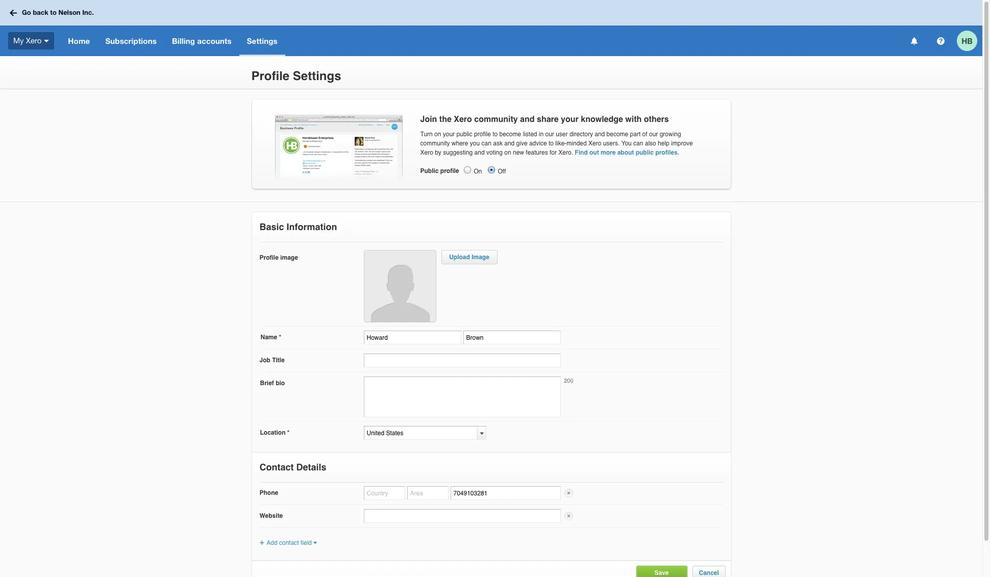 Task type: locate. For each thing, give the bounding box(es) containing it.
1 horizontal spatial svg image
[[44, 40, 49, 42]]

profile
[[251, 69, 290, 83], [260, 254, 279, 261]]

0 horizontal spatial public
[[457, 131, 473, 138]]

0 vertical spatial on
[[434, 131, 441, 138]]

0 vertical spatial settings
[[247, 36, 278, 45]]

public
[[457, 131, 473, 138], [636, 149, 654, 156]]

0 vertical spatial public
[[457, 131, 473, 138]]

public up where
[[457, 131, 473, 138]]

directory
[[570, 131, 593, 138]]

your
[[561, 115, 579, 124], [443, 131, 455, 138]]

location
[[260, 429, 286, 436]]

help
[[658, 140, 670, 147]]

job title
[[260, 357, 285, 364]]

to right back
[[50, 8, 57, 16]]

accounts
[[197, 36, 232, 45]]

give
[[516, 140, 528, 147]]

others
[[644, 115, 669, 124]]

find
[[575, 149, 588, 156]]

0 horizontal spatial on
[[434, 131, 441, 138]]

to
[[50, 8, 57, 16], [493, 131, 498, 138], [549, 140, 554, 147]]

and
[[520, 115, 535, 124], [595, 131, 605, 138], [504, 140, 515, 147], [474, 149, 485, 156]]

0 vertical spatial your
[[561, 115, 579, 124]]

1 become from the left
[[499, 131, 521, 138]]

go back to nelson inc. link
[[6, 4, 100, 22]]

0 horizontal spatial to
[[50, 8, 57, 16]]

and up listed
[[520, 115, 535, 124]]

contact
[[260, 462, 294, 473]]

can down part
[[633, 140, 643, 147]]

0 horizontal spatial settings
[[247, 36, 278, 45]]

upload
[[449, 254, 470, 261]]

upload image
[[449, 254, 489, 261]]

profiles.
[[656, 149, 679, 156]]

become up users.
[[607, 131, 629, 138]]

profile inside turn on your public profile to become listed in our user directory and become part of our growing community where you can ask and give advice to like-minded xero users. you can also help improve xero by suggesting and voting on new features for xero.
[[474, 131, 491, 138]]

200
[[564, 378, 573, 384]]

bio
[[276, 380, 285, 387]]

navigation
[[60, 26, 904, 56]]

can left ask
[[482, 140, 492, 147]]

1 horizontal spatial settings
[[293, 69, 341, 83]]

0 horizontal spatial svg image
[[10, 9, 17, 16]]

banner
[[0, 0, 983, 56]]

profile image
[[260, 254, 298, 261]]

1 horizontal spatial profile
[[474, 131, 491, 138]]

svg image right my xero
[[44, 40, 49, 42]]

Off button
[[487, 165, 496, 175]]

xero right "my"
[[26, 36, 41, 45]]

2 become from the left
[[607, 131, 629, 138]]

2 can from the left
[[633, 140, 643, 147]]

turn on your public profile to become listed in our user directory and become part of our growing community where you can ask and give advice to like-minded xero users. you can also help improve xero by suggesting and voting on new features for xero.
[[420, 131, 693, 156]]

0 horizontal spatial community
[[420, 140, 450, 147]]

image
[[472, 254, 489, 261]]

1 vertical spatial profile
[[260, 254, 279, 261]]

0 horizontal spatial can
[[482, 140, 492, 147]]

profile left on button
[[440, 167, 459, 175]]

hb button
[[957, 26, 983, 56]]

information
[[287, 222, 337, 232]]

our right in
[[545, 131, 554, 138]]

profile up you
[[474, 131, 491, 138]]

your up where
[[443, 131, 455, 138]]

xero left by
[[420, 149, 433, 156]]

community up ask
[[474, 115, 518, 124]]

add
[[267, 540, 278, 547]]

2 vertical spatial to
[[549, 140, 554, 147]]

off
[[498, 168, 506, 175]]

on
[[434, 131, 441, 138], [504, 149, 511, 156]]

home
[[68, 36, 90, 45]]

0 vertical spatial profile
[[251, 69, 290, 83]]

1 vertical spatial to
[[493, 131, 498, 138]]

can
[[482, 140, 492, 147], [633, 140, 643, 147]]

brief
[[260, 380, 274, 387]]

banner containing hb
[[0, 0, 983, 56]]

1 horizontal spatial public
[[636, 149, 654, 156]]

svg image left go
[[10, 9, 17, 16]]

join the xero community and share your knowledge with others
[[420, 115, 669, 124]]

user
[[556, 131, 568, 138]]

0 vertical spatial to
[[50, 8, 57, 16]]

xero right the
[[454, 115, 472, 124]]

to up ask
[[493, 131, 498, 138]]

part
[[630, 131, 641, 138]]

1 horizontal spatial community
[[474, 115, 518, 124]]

Name text field
[[364, 331, 461, 345]]

on left new
[[504, 149, 511, 156]]

profile left image
[[260, 254, 279, 261]]

None text field
[[364, 509, 561, 523]]

0 horizontal spatial become
[[499, 131, 521, 138]]

Area text field
[[407, 486, 448, 500]]

community up by
[[420, 140, 450, 147]]

share
[[537, 115, 559, 124]]

2 our from the left
[[649, 131, 658, 138]]

on
[[474, 168, 482, 175]]

suggesting
[[443, 149, 473, 156]]

billing accounts
[[172, 36, 232, 45]]

become up give on the top right
[[499, 131, 521, 138]]

minded
[[567, 140, 587, 147]]

0 horizontal spatial your
[[443, 131, 455, 138]]

image
[[280, 254, 298, 261]]

0 horizontal spatial our
[[545, 131, 554, 138]]

public down also
[[636, 149, 654, 156]]

in
[[539, 131, 544, 138]]

go back to nelson inc.
[[22, 8, 94, 16]]

add contact field button
[[260, 540, 317, 547]]

profile down settings dropdown button
[[251, 69, 290, 83]]

navigation containing home
[[60, 26, 904, 56]]

profile for profile image
[[260, 254, 279, 261]]

xero
[[26, 36, 41, 45], [454, 115, 472, 124], [589, 140, 601, 147], [420, 149, 433, 156]]

None text field
[[364, 354, 561, 368]]

and up users.
[[595, 131, 605, 138]]

inc.
[[82, 8, 94, 16]]

svg image left svg icon
[[911, 37, 918, 45]]

join
[[420, 115, 437, 124]]

1 vertical spatial on
[[504, 149, 511, 156]]

go
[[22, 8, 31, 16]]

1 vertical spatial profile
[[440, 167, 459, 175]]

cancel
[[699, 570, 719, 577]]

1 horizontal spatial can
[[633, 140, 643, 147]]

to up 'for'
[[549, 140, 554, 147]]

1 horizontal spatial our
[[649, 131, 658, 138]]

0 vertical spatial profile
[[474, 131, 491, 138]]

on right turn
[[434, 131, 441, 138]]

your up user
[[561, 115, 579, 124]]

On button
[[463, 165, 472, 175]]

1 vertical spatial your
[[443, 131, 455, 138]]

growing
[[660, 131, 681, 138]]

billing accounts link
[[164, 26, 239, 56]]

our right of
[[649, 131, 658, 138]]

1 horizontal spatial your
[[561, 115, 579, 124]]

our
[[545, 131, 554, 138], [649, 131, 658, 138]]

1 horizontal spatial become
[[607, 131, 629, 138]]

0 horizontal spatial profile
[[440, 167, 459, 175]]

ask
[[493, 140, 503, 147]]

svg image
[[10, 9, 17, 16], [911, 37, 918, 45], [44, 40, 49, 42]]

find out more about public profiles.
[[575, 149, 679, 156]]

0 vertical spatial community
[[474, 115, 518, 124]]

1 vertical spatial community
[[420, 140, 450, 147]]



Task type: vqa. For each thing, say whether or not it's contained in the screenshot.
'OFF'
yes



Task type: describe. For each thing, give the bounding box(es) containing it.
out
[[590, 149, 599, 156]]

my xero
[[13, 36, 41, 45]]

new
[[513, 149, 524, 156]]

your inside turn on your public profile to become listed in our user directory and become part of our growing community where you can ask and give advice to like-minded xero users. you can also help improve xero by suggesting and voting on new features for xero.
[[443, 131, 455, 138]]

2 horizontal spatial to
[[549, 140, 554, 147]]

improve
[[671, 140, 693, 147]]

listed
[[523, 131, 537, 138]]

nelson
[[58, 8, 80, 16]]

navigation inside banner
[[60, 26, 904, 56]]

community inside turn on your public profile to become listed in our user directory and become part of our growing community where you can ask and give advice to like-minded xero users. you can also help improve xero by suggesting and voting on new features for xero.
[[420, 140, 450, 147]]

contact
[[279, 540, 299, 547]]

my
[[13, 36, 24, 45]]

knowledge
[[581, 115, 623, 124]]

features
[[526, 149, 548, 156]]

turn
[[420, 131, 433, 138]]

advice
[[529, 140, 547, 147]]

svg image
[[937, 37, 945, 45]]

the
[[439, 115, 452, 124]]

like-
[[556, 140, 567, 147]]

1 vertical spatial public
[[636, 149, 654, 156]]

public
[[420, 167, 439, 175]]

1 our from the left
[[545, 131, 554, 138]]

of
[[642, 131, 648, 138]]

you
[[470, 140, 480, 147]]

about
[[617, 149, 634, 156]]

1 can from the left
[[482, 140, 492, 147]]

1 horizontal spatial on
[[504, 149, 511, 156]]

for
[[550, 149, 557, 156]]

profile for profile settings
[[251, 69, 290, 83]]

also
[[645, 140, 656, 147]]

to inside 'go back to nelson inc.' link
[[50, 8, 57, 16]]

el image
[[313, 542, 317, 545]]

users.
[[603, 140, 620, 147]]

1 horizontal spatial to
[[493, 131, 498, 138]]

settings inside dropdown button
[[247, 36, 278, 45]]

save button
[[655, 570, 669, 577]]

2 horizontal spatial svg image
[[911, 37, 918, 45]]

and down you
[[474, 149, 485, 156]]

my xero button
[[0, 26, 60, 56]]

by
[[435, 149, 441, 156]]

settings button
[[239, 26, 285, 56]]

details
[[296, 462, 326, 473]]

Last text field
[[463, 331, 561, 345]]

voting
[[486, 149, 503, 156]]

profile settings
[[251, 69, 341, 83]]

subscriptions
[[105, 36, 157, 45]]

title
[[272, 357, 285, 364]]

field
[[301, 540, 312, 547]]

job
[[260, 357, 270, 364]]

save
[[655, 570, 669, 577]]

upload image button
[[449, 254, 489, 261]]

xero inside popup button
[[26, 36, 41, 45]]

name
[[261, 334, 277, 341]]

billing
[[172, 36, 195, 45]]

svg image inside 'go back to nelson inc.' link
[[10, 9, 17, 16]]

xero up out
[[589, 140, 601, 147]]

where
[[452, 140, 468, 147]]

1 vertical spatial settings
[[293, 69, 341, 83]]

subscriptions link
[[98, 26, 164, 56]]

basic information
[[260, 222, 337, 232]]

and right ask
[[504, 140, 515, 147]]

Location text field
[[364, 426, 477, 440]]

Country text field
[[364, 486, 405, 500]]

basic
[[260, 222, 284, 232]]

you
[[622, 140, 632, 147]]

svg image inside my xero popup button
[[44, 40, 49, 42]]

xero.
[[559, 149, 573, 156]]

back
[[33, 8, 48, 16]]

website
[[260, 512, 283, 520]]

more
[[601, 149, 616, 156]]

cancel button
[[699, 570, 719, 577]]

public profile
[[420, 167, 459, 175]]

brief bio
[[260, 380, 285, 387]]

with
[[625, 115, 642, 124]]

add contact field
[[267, 540, 312, 547]]

hb
[[962, 36, 973, 45]]

Number text field
[[450, 486, 561, 500]]

home link
[[60, 26, 98, 56]]

Brief bio text field
[[364, 377, 561, 418]]

public inside turn on your public profile to become listed in our user directory and become part of our growing community where you can ask and give advice to like-minded xero users. you can also help improve xero by suggesting and voting on new features for xero.
[[457, 131, 473, 138]]

find out more about public profiles. link
[[575, 149, 679, 156]]

contact details
[[260, 462, 326, 473]]

phone
[[260, 490, 278, 497]]



